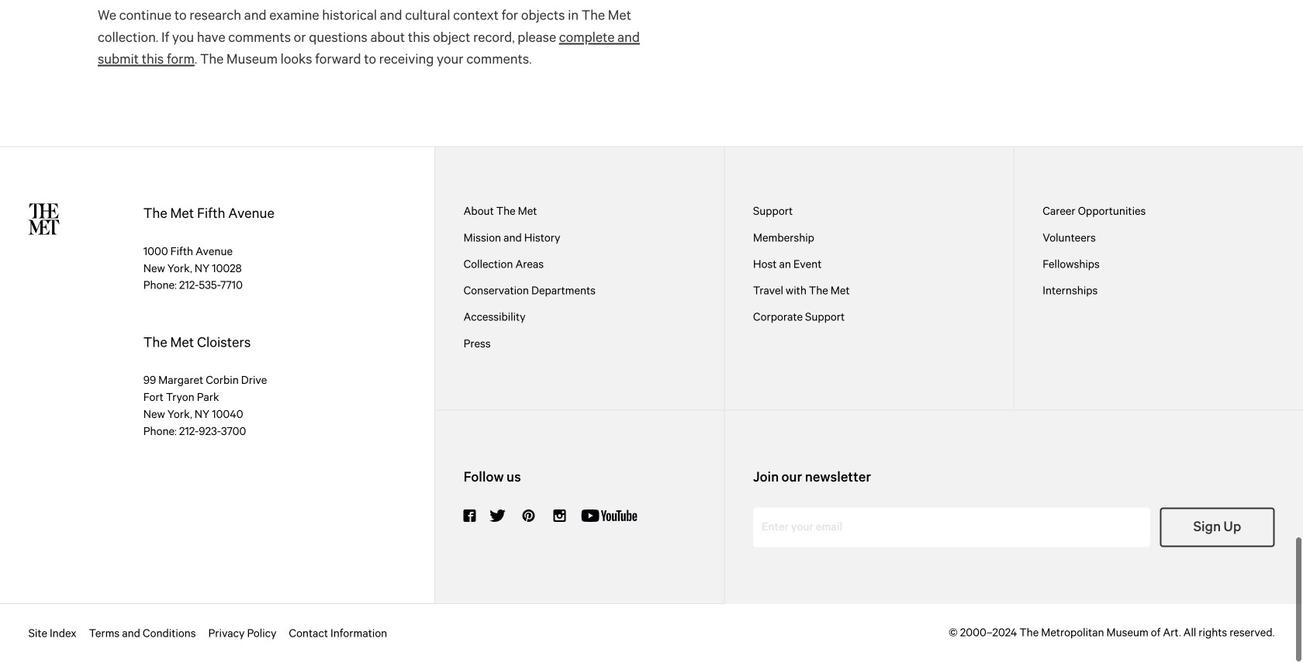Task type: vqa. For each thing, say whether or not it's contained in the screenshot.
bottommost Image for Storytime
no



Task type: locate. For each thing, give the bounding box(es) containing it.
external: https://www.instagram.com/metmuseum/ image
[[550, 509, 569, 522]]

external: http://www.facebook.com/metmuseum image
[[464, 509, 476, 522]]

external: https://twitter.com/metmuseum image
[[488, 509, 507, 522]]

Enter your email email field
[[753, 508, 1151, 547]]

external: https://pinterest.com/metmuseum/ image
[[519, 509, 538, 522]]



Task type: describe. For each thing, give the bounding box(es) containing it.
homepage image
[[28, 204, 59, 235]]

external: https://www.youtube.com/user/metmuseum image
[[581, 509, 637, 522]]



